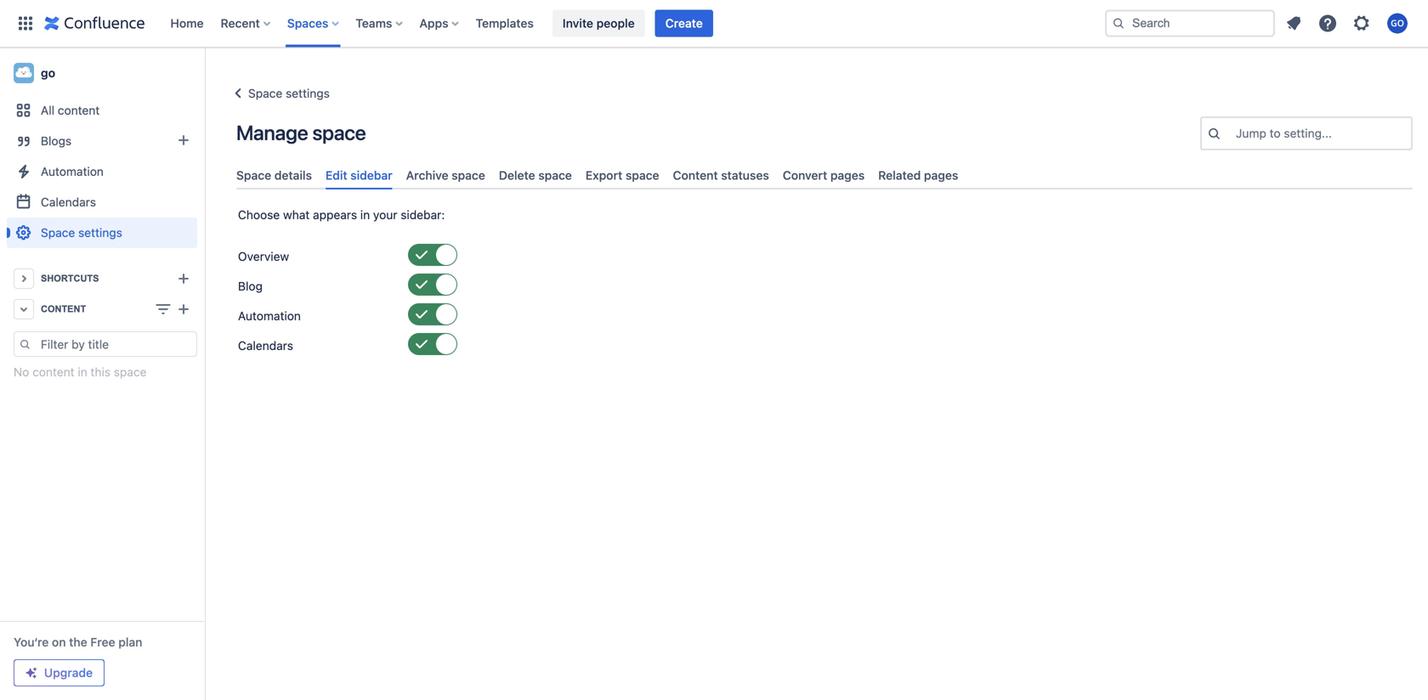 Task type: locate. For each thing, give the bounding box(es) containing it.
content inside dropdown button
[[41, 304, 86, 315]]

content right all
[[58, 103, 100, 117]]

space settings up manage space
[[248, 86, 330, 100]]

create a page image
[[173, 299, 194, 320]]

content
[[58, 103, 100, 117], [32, 365, 75, 379]]

choose what appears in your sidebar:
[[238, 208, 445, 222]]

apps
[[420, 16, 449, 30]]

space settings link up shortcuts "dropdown button"
[[7, 218, 197, 248]]

content for all
[[58, 103, 100, 117]]

space for manage space
[[312, 121, 366, 145]]

space settings inside space element
[[41, 226, 122, 240]]

space right delete
[[539, 168, 572, 182]]

content inside region
[[32, 365, 75, 379]]

pages right related
[[924, 168, 959, 182]]

1 vertical spatial content
[[41, 304, 86, 315]]

calendars
[[41, 195, 96, 209], [238, 339, 293, 353]]

space for delete space
[[539, 168, 572, 182]]

edit sidebar link
[[319, 162, 399, 190]]

1 horizontal spatial content
[[673, 168, 718, 182]]

1 vertical spatial space settings link
[[7, 218, 197, 248]]

overview
[[238, 250, 289, 264]]

1 vertical spatial calendars
[[238, 339, 293, 353]]

space up edit
[[312, 121, 366, 145]]

delete
[[499, 168, 535, 182]]

0 horizontal spatial automation
[[41, 165, 104, 179]]

pages
[[831, 168, 865, 182], [924, 168, 959, 182]]

convert pages link
[[776, 162, 872, 190]]

settings down calendars link
[[78, 226, 122, 240]]

delete space
[[499, 168, 572, 182]]

calendars down blog
[[238, 339, 293, 353]]

space settings
[[248, 86, 330, 100], [41, 226, 122, 240]]

2 pages from the left
[[924, 168, 959, 182]]

in left the "this"
[[78, 365, 87, 379]]

space right archive
[[452, 168, 485, 182]]

invite people
[[563, 16, 635, 30]]

0 vertical spatial space settings
[[248, 86, 330, 100]]

confluence image
[[44, 13, 145, 34], [44, 13, 145, 34]]

0 horizontal spatial pages
[[831, 168, 865, 182]]

spaces
[[287, 16, 329, 30]]

delete space link
[[492, 162, 579, 190]]

space settings link
[[228, 83, 330, 104], [7, 218, 197, 248]]

calendars down automation link
[[41, 195, 96, 209]]

go
[[41, 66, 55, 80]]

content statuses link
[[666, 162, 776, 190]]

automation down blogs
[[41, 165, 104, 179]]

you're on the free plan
[[14, 636, 142, 650]]

pages right convert
[[831, 168, 865, 182]]

settings
[[286, 86, 330, 100], [78, 226, 122, 240]]

space element
[[0, 48, 204, 701]]

this
[[91, 365, 111, 379]]

templates link
[[471, 10, 539, 37]]

home link
[[165, 10, 209, 37]]

1 horizontal spatial space settings
[[248, 86, 330, 100]]

space left details
[[236, 168, 271, 182]]

settings up manage space
[[286, 86, 330, 100]]

2 vertical spatial space
[[41, 226, 75, 240]]

content right no
[[32, 365, 75, 379]]

content region
[[7, 332, 197, 381]]

0 vertical spatial content
[[58, 103, 100, 117]]

space for archive space
[[452, 168, 485, 182]]

global element
[[10, 0, 1102, 47]]

archive
[[406, 168, 449, 182]]

space
[[248, 86, 283, 100], [236, 168, 271, 182], [41, 226, 75, 240]]

content
[[673, 168, 718, 182], [41, 304, 86, 315]]

space right 'export'
[[626, 168, 660, 182]]

1 horizontal spatial in
[[360, 208, 370, 222]]

0 vertical spatial content
[[673, 168, 718, 182]]

content down shortcuts
[[41, 304, 86, 315]]

1 horizontal spatial settings
[[286, 86, 330, 100]]

1 vertical spatial in
[[78, 365, 87, 379]]

go link
[[7, 56, 197, 90]]

Search settings text field
[[1237, 125, 1240, 142]]

your profile and preferences image
[[1388, 13, 1408, 34]]

settings inside space element
[[78, 226, 122, 240]]

tab list
[[230, 162, 1420, 190]]

small image
[[415, 249, 429, 262], [437, 249, 451, 262], [415, 278, 429, 292], [437, 278, 451, 292], [415, 308, 429, 322], [437, 308, 451, 322], [415, 338, 429, 351], [437, 338, 451, 351]]

blogs
[[41, 134, 72, 148]]

create link
[[655, 10, 713, 37]]

0 vertical spatial calendars
[[41, 195, 96, 209]]

teams
[[356, 16, 392, 30]]

1 vertical spatial space settings
[[41, 226, 122, 240]]

0 horizontal spatial settings
[[78, 226, 122, 240]]

archive space
[[406, 168, 485, 182]]

automation down blog
[[238, 309, 301, 323]]

space up manage
[[248, 86, 283, 100]]

space settings down calendars link
[[41, 226, 122, 240]]

statuses
[[721, 168, 770, 182]]

0 horizontal spatial space settings
[[41, 226, 122, 240]]

blog
[[238, 280, 263, 294]]

space inside "link"
[[626, 168, 660, 182]]

1 horizontal spatial automation
[[238, 309, 301, 323]]

1 vertical spatial settings
[[78, 226, 122, 240]]

0 vertical spatial settings
[[286, 86, 330, 100]]

plan
[[118, 636, 142, 650]]

your
[[373, 208, 398, 222]]

shortcuts
[[41, 273, 99, 284]]

add shortcut image
[[173, 269, 194, 289]]

notification icon image
[[1284, 13, 1305, 34]]

archive space link
[[399, 162, 492, 190]]

automation
[[41, 165, 104, 179], [238, 309, 301, 323]]

to
[[1270, 126, 1281, 140]]

content inside 'link'
[[673, 168, 718, 182]]

1 vertical spatial content
[[32, 365, 75, 379]]

create
[[666, 16, 703, 30]]

1 horizontal spatial space settings link
[[228, 83, 330, 104]]

0 horizontal spatial content
[[41, 304, 86, 315]]

in left your
[[360, 208, 370, 222]]

1 pages from the left
[[831, 168, 865, 182]]

search image
[[1112, 17, 1126, 30]]

0 horizontal spatial in
[[78, 365, 87, 379]]

in
[[360, 208, 370, 222], [78, 365, 87, 379]]

space
[[312, 121, 366, 145], [452, 168, 485, 182], [539, 168, 572, 182], [626, 168, 660, 182], [114, 365, 147, 379]]

settings icon image
[[1352, 13, 1373, 34]]

1 horizontal spatial pages
[[924, 168, 959, 182]]

0 vertical spatial automation
[[41, 165, 104, 179]]

all content link
[[7, 95, 197, 126]]

content left statuses
[[673, 168, 718, 182]]

0 horizontal spatial calendars
[[41, 195, 96, 209]]

all
[[41, 103, 54, 117]]

space up shortcuts
[[41, 226, 75, 240]]

teams button
[[351, 10, 409, 37]]

spaces button
[[282, 10, 346, 37]]

space right the "this"
[[114, 365, 147, 379]]

collapse sidebar image
[[185, 56, 223, 90]]

tab list containing space details
[[230, 162, 1420, 190]]

space settings link up manage
[[228, 83, 330, 104]]

pages for convert pages
[[831, 168, 865, 182]]

banner
[[0, 0, 1429, 48]]



Task type: describe. For each thing, give the bounding box(es) containing it.
details
[[275, 168, 312, 182]]

calendars inside space element
[[41, 195, 96, 209]]

choose
[[238, 208, 280, 222]]

automation link
[[7, 156, 197, 187]]

related
[[879, 168, 921, 182]]

appswitcher icon image
[[15, 13, 36, 34]]

content for content
[[41, 304, 86, 315]]

related pages
[[879, 168, 959, 182]]

automation inside automation link
[[41, 165, 104, 179]]

sidebar:
[[401, 208, 445, 222]]

manage
[[236, 121, 308, 145]]

manage space
[[236, 121, 366, 145]]

premium image
[[25, 667, 38, 680]]

0 vertical spatial space settings link
[[228, 83, 330, 104]]

0 vertical spatial in
[[360, 208, 370, 222]]

convert pages
[[783, 168, 865, 182]]

content statuses
[[673, 168, 770, 182]]

change view image
[[153, 299, 173, 320]]

pages for related pages
[[924, 168, 959, 182]]

1 horizontal spatial calendars
[[238, 339, 293, 353]]

Filter by title field
[[36, 333, 196, 356]]

content button
[[7, 294, 197, 325]]

all content
[[41, 103, 100, 117]]

appears
[[313, 208, 357, 222]]

export space
[[586, 168, 660, 182]]

sidebar
[[351, 168, 393, 182]]

banner containing home
[[0, 0, 1429, 48]]

the
[[69, 636, 87, 650]]

no content in this space
[[14, 365, 147, 379]]

you're
[[14, 636, 49, 650]]

no
[[14, 365, 29, 379]]

shortcuts button
[[7, 264, 197, 294]]

edit
[[326, 168, 347, 182]]

jump to setting...
[[1237, 126, 1333, 140]]

space details link
[[230, 162, 319, 190]]

1 vertical spatial automation
[[238, 309, 301, 323]]

on
[[52, 636, 66, 650]]

invite people button
[[553, 10, 645, 37]]

templates
[[476, 16, 534, 30]]

people
[[597, 16, 635, 30]]

space for export space
[[626, 168, 660, 182]]

space details
[[236, 168, 312, 182]]

calendars link
[[7, 187, 197, 218]]

help icon image
[[1318, 13, 1339, 34]]

space inside content region
[[114, 365, 147, 379]]

edit sidebar
[[326, 168, 393, 182]]

0 horizontal spatial space settings link
[[7, 218, 197, 248]]

export
[[586, 168, 623, 182]]

in inside content region
[[78, 365, 87, 379]]

upgrade button
[[14, 661, 104, 686]]

convert
[[783, 168, 828, 182]]

recent button
[[216, 10, 277, 37]]

create a blog image
[[173, 130, 194, 151]]

home
[[171, 16, 204, 30]]

0 vertical spatial space
[[248, 86, 283, 100]]

related pages link
[[872, 162, 966, 190]]

export space link
[[579, 162, 666, 190]]

upgrade
[[44, 666, 93, 680]]

apps button
[[415, 10, 466, 37]]

content for no
[[32, 365, 75, 379]]

invite
[[563, 16, 594, 30]]

1 vertical spatial space
[[236, 168, 271, 182]]

recent
[[221, 16, 260, 30]]

content for content statuses
[[673, 168, 718, 182]]

free
[[90, 636, 115, 650]]

what
[[283, 208, 310, 222]]

Search field
[[1106, 10, 1276, 37]]

blogs link
[[7, 126, 197, 156]]

setting...
[[1285, 126, 1333, 140]]

jump
[[1237, 126, 1267, 140]]



Task type: vqa. For each thing, say whether or not it's contained in the screenshot.
the Collapse sidebar ICON
yes



